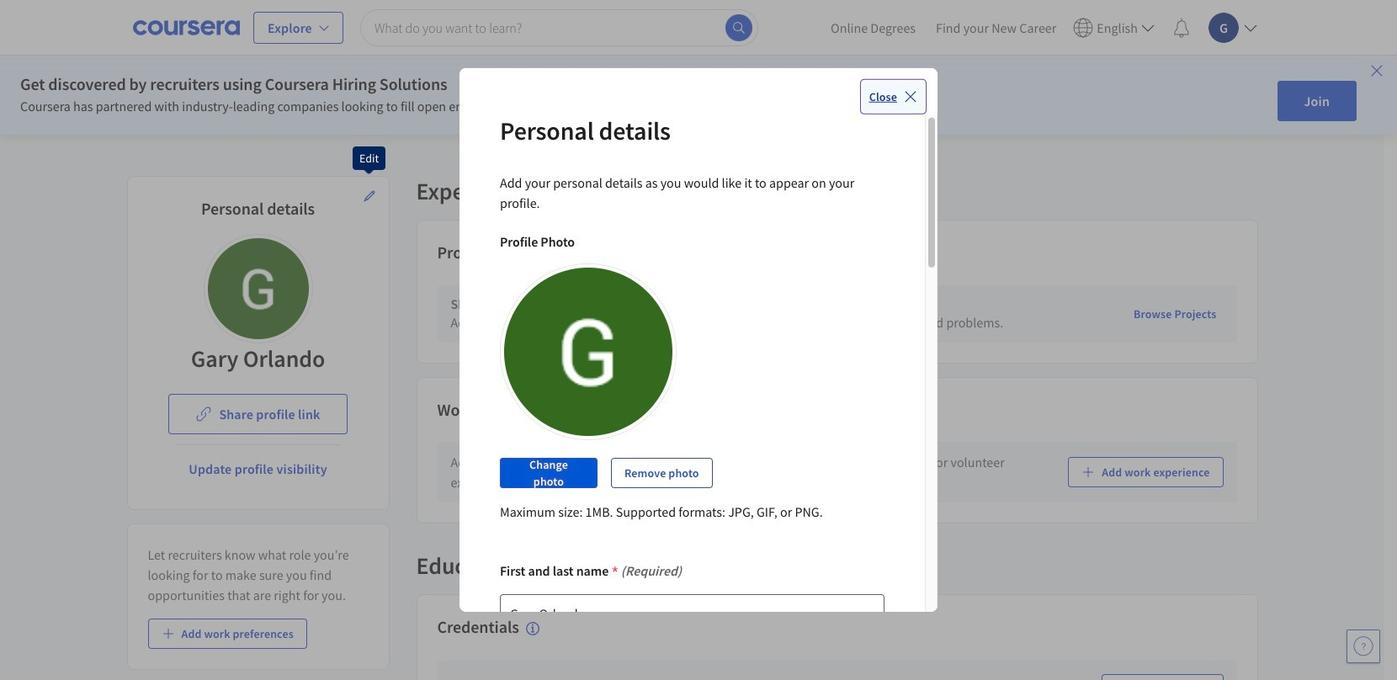 Task type: locate. For each thing, give the bounding box(es) containing it.
help center image
[[1354, 637, 1374, 657]]

dialog
[[460, 68, 938, 680]]

profile photo image
[[208, 238, 309, 339], [504, 268, 673, 436]]

information about credentials section image
[[526, 622, 540, 635]]

None search field
[[360, 9, 759, 46]]



Task type: describe. For each thing, give the bounding box(es) containing it.
edit personal details. image
[[363, 189, 376, 203]]

coursera image
[[133, 14, 240, 41]]

0 horizontal spatial profile photo image
[[208, 238, 309, 339]]

1 horizontal spatial profile photo image
[[504, 268, 673, 436]]

information about the projects section image
[[502, 247, 516, 260]]



Task type: vqa. For each thing, say whether or not it's contained in the screenshot.
Want to stay on track?
no



